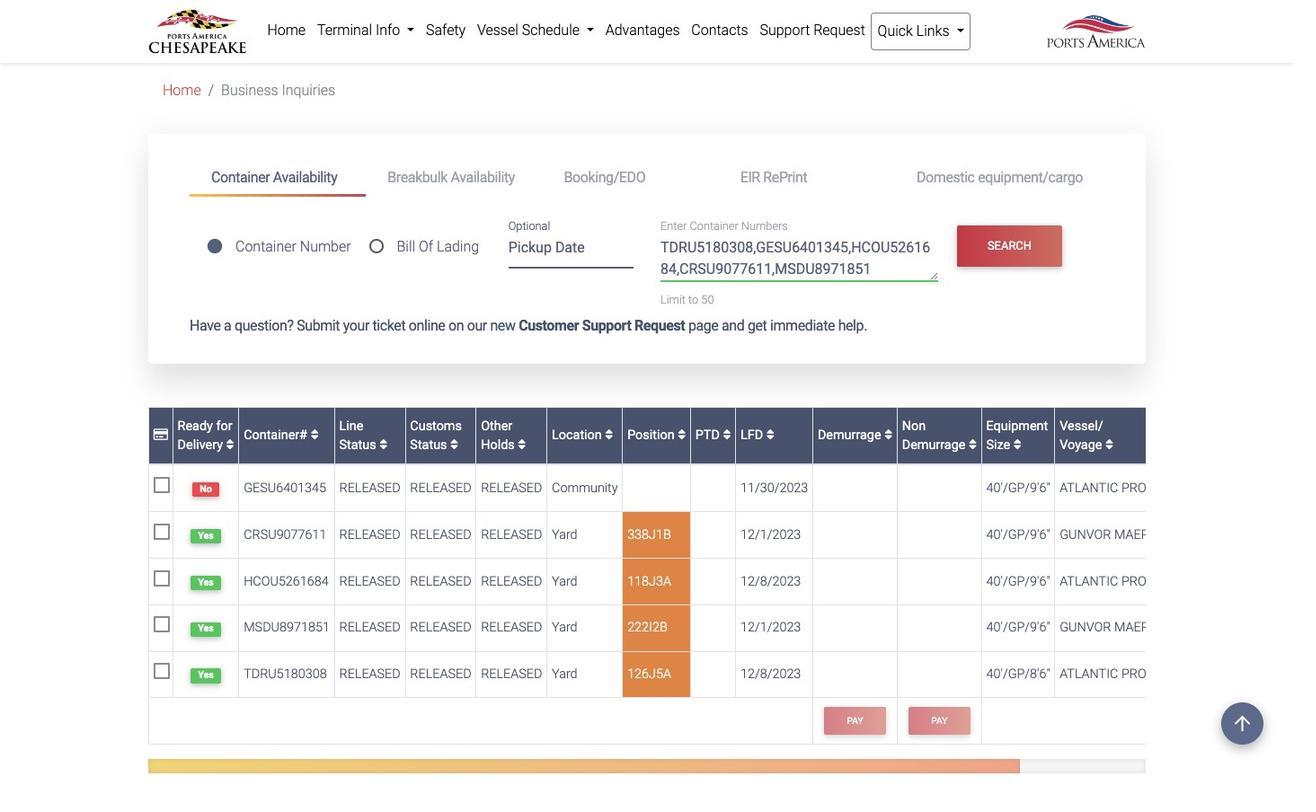 Task type: locate. For each thing, give the bounding box(es) containing it.
0 vertical spatial maersk/341e
[[1115, 528, 1200, 543]]

sort image up 11/30/2023
[[767, 429, 775, 442]]

1 vertical spatial 12/1/2023
[[741, 621, 802, 636]]

demurrage link
[[818, 428, 893, 444]]

equipment/cargo
[[978, 169, 1084, 186]]

2 atlantic from the top
[[1060, 574, 1119, 589]]

project
[[1122, 481, 1177, 496], [1122, 574, 1177, 589], [1122, 667, 1177, 683]]

demurrage
[[818, 428, 885, 444], [903, 438, 966, 453]]

0 vertical spatial gunvor
[[1060, 528, 1112, 543]]

sort image inside demurrage link
[[885, 429, 893, 442]]

sort image left lfd
[[723, 429, 731, 442]]

1 yard from the top
[[552, 528, 578, 543]]

12/1/2023
[[741, 528, 802, 543], [741, 621, 802, 636]]

atlantic for 126j5a
[[1060, 667, 1119, 683]]

2 vertical spatial container
[[236, 238, 297, 256]]

0 vertical spatial container
[[211, 169, 270, 186]]

sort image inside location link
[[605, 429, 614, 442]]

quick links
[[878, 22, 954, 40]]

links
[[917, 22, 950, 40]]

yard for 126j5a
[[552, 667, 578, 683]]

our
[[467, 317, 487, 334]]

2 vertical spatial atlantic project ii/r2314
[[1060, 667, 1229, 683]]

sort image left customs status
[[380, 439, 388, 452]]

sort image for ready for delivery
[[226, 439, 234, 452]]

safety
[[426, 22, 466, 39]]

hcou5261684
[[244, 574, 329, 589]]

question?
[[235, 317, 294, 334]]

status for customs
[[410, 438, 447, 453]]

4 40'/gp/9'6" from the top
[[987, 621, 1051, 636]]

domestic equipment/cargo link
[[896, 161, 1105, 194]]

yard for 338j1b
[[552, 528, 578, 543]]

home left business
[[163, 82, 201, 99]]

0 horizontal spatial home link
[[163, 82, 201, 99]]

1 vertical spatial container
[[690, 220, 739, 233]]

1 vertical spatial atlantic project ii/r2314
[[1060, 574, 1229, 589]]

demurrage left non
[[818, 428, 885, 444]]

0 vertical spatial gunvor maersk/341e
[[1060, 528, 1200, 543]]

2 yard from the top
[[552, 574, 578, 589]]

status inside customs status
[[410, 438, 447, 453]]

yard down community
[[552, 528, 578, 543]]

sort image for line status
[[380, 439, 388, 452]]

availability up container number
[[273, 169, 338, 186]]

12/1/2023 for 338j1b
[[741, 528, 802, 543]]

1 horizontal spatial availability
[[451, 169, 515, 186]]

for
[[216, 419, 232, 434]]

yard for 118j3a
[[552, 574, 578, 589]]

1 ii/r2314 from the top
[[1180, 481, 1229, 496]]

other
[[481, 419, 513, 434]]

safety link
[[420, 13, 472, 49]]

yard left 118j3a
[[552, 574, 578, 589]]

1 vertical spatial gunvor maersk/341e
[[1060, 621, 1200, 636]]

1 yes from the top
[[198, 530, 214, 542]]

0 horizontal spatial request
[[635, 317, 686, 334]]

1 horizontal spatial support
[[760, 22, 810, 39]]

1 vertical spatial 12/8/2023
[[741, 667, 802, 683]]

sort image left the line
[[311, 429, 319, 442]]

1 horizontal spatial demurrage
[[903, 438, 966, 453]]

home left terminal
[[267, 22, 306, 39]]

0 horizontal spatial home
[[163, 82, 201, 99]]

voyage
[[1060, 438, 1103, 453]]

quick
[[878, 22, 914, 40]]

container right enter
[[690, 220, 739, 233]]

3 yes from the top
[[198, 623, 214, 635]]

home for left home link
[[163, 82, 201, 99]]

sort image for container#
[[311, 429, 319, 442]]

submit
[[297, 317, 340, 334]]

sort image for non demurrage
[[969, 439, 977, 452]]

1 horizontal spatial home
[[267, 22, 306, 39]]

2 yes from the top
[[198, 577, 214, 589]]

equipment
[[987, 419, 1049, 434]]

1 vertical spatial home link
[[163, 82, 201, 99]]

2 12/8/2023 from the top
[[741, 667, 802, 683]]

line status
[[339, 419, 380, 453]]

optional
[[509, 220, 551, 233]]

1 maersk/341e from the top
[[1115, 528, 1200, 543]]

contacts
[[692, 22, 749, 39]]

limit to 50
[[661, 293, 714, 306]]

1 horizontal spatial status
[[410, 438, 447, 453]]

sort image left "ptd"
[[678, 429, 686, 442]]

atlantic project ii/r2314 for 118j3a
[[1060, 574, 1229, 589]]

availability for container availability
[[273, 169, 338, 186]]

sort image right holds
[[518, 439, 526, 452]]

2 status from the left
[[410, 438, 447, 453]]

1 vertical spatial ii/r2314
[[1180, 574, 1229, 589]]

1 vertical spatial home
[[163, 82, 201, 99]]

status inside line status
[[339, 438, 376, 453]]

sort image for demurrage
[[885, 429, 893, 442]]

3 40'/gp/9'6" from the top
[[987, 574, 1051, 589]]

3 atlantic from the top
[[1060, 667, 1119, 683]]

status down the line
[[339, 438, 376, 453]]

msdu8971851
[[244, 621, 330, 636]]

atlantic
[[1060, 481, 1119, 496], [1060, 574, 1119, 589], [1060, 667, 1119, 683]]

holds
[[481, 438, 515, 453]]

ii/r2314 for 126j5a
[[1180, 667, 1229, 683]]

sort image
[[678, 429, 686, 442], [723, 429, 731, 442], [226, 439, 234, 452], [380, 439, 388, 452], [518, 439, 526, 452], [969, 439, 977, 452], [1106, 439, 1114, 452]]

12/8/2023
[[741, 574, 802, 589], [741, 667, 802, 683]]

2 maersk/341e from the top
[[1115, 621, 1200, 636]]

0 vertical spatial atlantic
[[1060, 481, 1119, 496]]

sort image inside lfd 'link'
[[767, 429, 775, 442]]

1 vertical spatial atlantic
[[1060, 574, 1119, 589]]

sort image for location
[[605, 429, 614, 442]]

sort image right voyage
[[1106, 439, 1114, 452]]

sort image
[[311, 429, 319, 442], [605, 429, 614, 442], [767, 429, 775, 442], [885, 429, 893, 442], [451, 439, 459, 452], [1014, 439, 1022, 452]]

container for container availability
[[211, 169, 270, 186]]

business inquiries
[[221, 82, 336, 99]]

atlantic for 118j3a
[[1060, 574, 1119, 589]]

yard left 222i2b
[[552, 621, 578, 636]]

numbers
[[742, 220, 788, 233]]

ptd link
[[696, 428, 731, 444]]

sort image left position
[[605, 429, 614, 442]]

yes left the msdu8971851
[[198, 623, 214, 635]]

0 vertical spatial request
[[814, 22, 866, 39]]

2 availability from the left
[[451, 169, 515, 186]]

container down business
[[211, 169, 270, 186]]

other holds
[[481, 419, 518, 453]]

40'/gp/9'6" for 222i2b
[[987, 621, 1051, 636]]

0 vertical spatial home
[[267, 22, 306, 39]]

advantages link
[[600, 13, 686, 49]]

2 atlantic project ii/r2314 from the top
[[1060, 574, 1229, 589]]

status down customs
[[410, 438, 447, 453]]

0 horizontal spatial status
[[339, 438, 376, 453]]

gunvor
[[1060, 528, 1112, 543], [1060, 621, 1112, 636]]

3 yard from the top
[[552, 621, 578, 636]]

released
[[339, 481, 401, 496], [410, 481, 472, 496], [481, 481, 543, 496], [339, 528, 401, 543], [410, 528, 472, 543], [481, 528, 543, 543], [339, 574, 401, 589], [410, 574, 472, 589], [481, 574, 543, 589], [339, 621, 401, 636], [410, 621, 472, 636], [481, 621, 543, 636], [339, 667, 401, 683], [410, 667, 472, 683], [481, 667, 543, 683]]

container left number at the top of the page
[[236, 238, 297, 256]]

yes down no
[[198, 530, 214, 542]]

4 yes from the top
[[198, 670, 214, 682]]

availability for breakbulk availability
[[451, 169, 515, 186]]

1 12/1/2023 from the top
[[741, 528, 802, 543]]

0 vertical spatial atlantic project ii/r2314
[[1060, 481, 1229, 496]]

support right contacts
[[760, 22, 810, 39]]

sort image left size
[[969, 439, 977, 452]]

0 horizontal spatial support
[[582, 317, 632, 334]]

availability right the "breakbulk"
[[451, 169, 515, 186]]

have
[[190, 317, 221, 334]]

yard for 222i2b
[[552, 621, 578, 636]]

sort image down "for"
[[226, 439, 234, 452]]

0 vertical spatial support
[[760, 22, 810, 39]]

1 vertical spatial gunvor
[[1060, 621, 1112, 636]]

yard
[[552, 528, 578, 543], [552, 574, 578, 589], [552, 621, 578, 636], [552, 667, 578, 683]]

2 ii/r2314 from the top
[[1180, 574, 1229, 589]]

1 12/8/2023 from the top
[[741, 574, 802, 589]]

position link
[[628, 428, 686, 444]]

yes left hcou5261684
[[198, 577, 214, 589]]

demurrage inside 'non demurrage'
[[903, 438, 966, 453]]

sort image inside the "container#" 'link'
[[311, 429, 319, 442]]

1 horizontal spatial request
[[814, 22, 866, 39]]

vessel
[[477, 22, 519, 39]]

vessel/
[[1060, 419, 1104, 434]]

1 gunvor maersk/341e from the top
[[1060, 528, 1200, 543]]

help.
[[839, 317, 868, 334]]

1 gunvor from the top
[[1060, 528, 1112, 543]]

container# link
[[244, 428, 319, 444]]

container#
[[244, 428, 311, 444]]

yard left 126j5a
[[552, 667, 578, 683]]

support
[[760, 22, 810, 39], [582, 317, 632, 334]]

1 vertical spatial project
[[1122, 574, 1177, 589]]

terminal info
[[317, 22, 404, 39]]

credit card image
[[154, 429, 168, 442]]

4 yard from the top
[[552, 667, 578, 683]]

1 status from the left
[[339, 438, 376, 453]]

request left 'quick'
[[814, 22, 866, 39]]

support inside support request 'link'
[[760, 22, 810, 39]]

0 vertical spatial 12/1/2023
[[741, 528, 802, 543]]

1 vertical spatial maersk/341e
[[1115, 621, 1200, 636]]

2 40'/gp/9'6" from the top
[[987, 528, 1051, 543]]

0 vertical spatial ii/r2314
[[1180, 481, 1229, 496]]

1 vertical spatial support
[[582, 317, 632, 334]]

gunvor for 222i2b
[[1060, 621, 1112, 636]]

3 atlantic project ii/r2314 from the top
[[1060, 667, 1229, 683]]

2 project from the top
[[1122, 574, 1177, 589]]

support right "customer"
[[582, 317, 632, 334]]

1 project from the top
[[1122, 481, 1177, 496]]

request
[[814, 22, 866, 39], [635, 317, 686, 334]]

2 gunvor from the top
[[1060, 621, 1112, 636]]

sort image left non
[[885, 429, 893, 442]]

2 vertical spatial project
[[1122, 667, 1177, 683]]

gunvor maersk/341e for 338j1b
[[1060, 528, 1200, 543]]

have a question? submit your ticket online on our new customer support request page and get immediate help.
[[190, 317, 868, 334]]

yes left tdru5180308
[[198, 670, 214, 682]]

demurrage down non
[[903, 438, 966, 453]]

project for 126j5a
[[1122, 667, 1177, 683]]

container for container number
[[236, 238, 297, 256]]

3 ii/r2314 from the top
[[1180, 667, 1229, 683]]

number
[[300, 238, 351, 256]]

2 vertical spatial atlantic
[[1060, 667, 1119, 683]]

request down limit
[[635, 317, 686, 334]]

home
[[267, 22, 306, 39], [163, 82, 201, 99]]

2 12/1/2023 from the top
[[741, 621, 802, 636]]

customer
[[519, 317, 579, 334]]

gesu6401345
[[244, 481, 326, 496]]

3 project from the top
[[1122, 667, 1177, 683]]

delivery
[[178, 438, 223, 453]]

a
[[224, 317, 231, 334]]

1 horizontal spatial home link
[[262, 13, 312, 49]]

support request link
[[754, 13, 872, 49]]

search
[[988, 240, 1032, 253]]

0 horizontal spatial availability
[[273, 169, 338, 186]]

yes
[[198, 530, 214, 542], [198, 577, 214, 589], [198, 623, 214, 635], [198, 670, 214, 682]]

home link left business
[[163, 82, 201, 99]]

eir
[[741, 169, 761, 186]]

container availability
[[211, 169, 338, 186]]

1 availability from the left
[[273, 169, 338, 186]]

home link
[[262, 13, 312, 49], [163, 82, 201, 99]]

home link left terminal
[[262, 13, 312, 49]]

terminal info link
[[312, 13, 420, 49]]

ii/r2314
[[1180, 481, 1229, 496], [1180, 574, 1229, 589], [1180, 667, 1229, 683]]

reprint
[[764, 169, 808, 186]]

2 gunvor maersk/341e from the top
[[1060, 621, 1200, 636]]

2 vertical spatial ii/r2314
[[1180, 667, 1229, 683]]

status
[[339, 438, 376, 453], [410, 438, 447, 453]]

availability
[[273, 169, 338, 186], [451, 169, 515, 186]]

0 horizontal spatial demurrage
[[818, 428, 885, 444]]

0 vertical spatial project
[[1122, 481, 1177, 496]]

0 vertical spatial 12/8/2023
[[741, 574, 802, 589]]



Task type: vqa. For each thing, say whether or not it's contained in the screenshot.


Task type: describe. For each thing, give the bounding box(es) containing it.
terminal
[[317, 22, 372, 39]]

enter container numbers
[[661, 220, 788, 233]]

to
[[689, 293, 699, 306]]

yes for tdru5180308
[[198, 670, 214, 682]]

lfd link
[[741, 428, 775, 444]]

maersk/341e for 338j1b
[[1115, 528, 1200, 543]]

vessel/ voyage
[[1060, 419, 1106, 453]]

vessel schedule
[[477, 22, 583, 39]]

inquiries
[[282, 82, 336, 99]]

ptd
[[696, 428, 723, 444]]

1 atlantic from the top
[[1060, 481, 1119, 496]]

contacts link
[[686, 13, 754, 49]]

maersk/341e for 222i2b
[[1115, 621, 1200, 636]]

customer support request link
[[519, 317, 686, 334]]

40'/gp/8'6"
[[987, 667, 1051, 683]]

request inside 'link'
[[814, 22, 866, 39]]

ready for delivery
[[178, 419, 232, 453]]

get
[[748, 317, 767, 334]]

go to top image
[[1222, 703, 1264, 745]]

ticket
[[373, 317, 406, 334]]

home for home link to the top
[[267, 22, 306, 39]]

and
[[722, 317, 745, 334]]

quick links link
[[872, 13, 971, 50]]

11/30/2023
[[741, 481, 809, 496]]

non
[[903, 419, 926, 434]]

your
[[343, 317, 370, 334]]

12/1/2023 for 222i2b
[[741, 621, 802, 636]]

location
[[552, 428, 605, 444]]

support request
[[760, 22, 866, 39]]

schedule
[[522, 22, 580, 39]]

booking/edo
[[564, 169, 646, 186]]

12/8/2023 for 118j3a
[[741, 574, 802, 589]]

1 atlantic project ii/r2314 from the top
[[1060, 481, 1229, 496]]

126j5a
[[628, 667, 672, 683]]

sort image inside ptd link
[[723, 429, 731, 442]]

immediate
[[771, 317, 835, 334]]

vessel schedule link
[[472, 13, 600, 49]]

status for line
[[339, 438, 376, 453]]

container number
[[236, 238, 351, 256]]

lfd
[[741, 428, 767, 444]]

yes for msdu8971851
[[198, 623, 214, 635]]

eir reprint link
[[719, 161, 896, 194]]

sort image down customs
[[451, 439, 459, 452]]

40'/gp/9'6" for 118j3a
[[987, 574, 1051, 589]]

sort image for lfd
[[767, 429, 775, 442]]

breakbulk
[[388, 169, 448, 186]]

lading
[[437, 238, 479, 256]]

business
[[221, 82, 278, 99]]

sort image inside position link
[[678, 429, 686, 442]]

enter
[[661, 220, 687, 233]]

atlantic project ii/r2314 for 126j5a
[[1060, 667, 1229, 683]]

1 vertical spatial request
[[635, 317, 686, 334]]

new
[[490, 317, 516, 334]]

1 40'/gp/9'6" from the top
[[987, 481, 1051, 496]]

domestic
[[917, 169, 975, 186]]

40'/gp/9'6" for 338j1b
[[987, 528, 1051, 543]]

222i2b
[[628, 621, 668, 636]]

online
[[409, 317, 446, 334]]

bill
[[397, 238, 416, 256]]

sort image for other holds
[[518, 439, 526, 452]]

location link
[[552, 428, 614, 444]]

advantages
[[606, 22, 680, 39]]

breakbulk availability link
[[366, 161, 543, 194]]

page
[[689, 317, 719, 334]]

equipment size
[[987, 419, 1049, 453]]

on
[[449, 317, 464, 334]]

community
[[552, 481, 618, 496]]

bill of lading
[[397, 238, 479, 256]]

line
[[339, 419, 364, 434]]

0 vertical spatial home link
[[262, 13, 312, 49]]

non demurrage
[[903, 419, 969, 453]]

ready
[[178, 419, 213, 434]]

tdru5180308
[[244, 667, 327, 683]]

no
[[200, 484, 212, 495]]

gunvor for 338j1b
[[1060, 528, 1112, 543]]

118j3a
[[628, 574, 672, 589]]

Optional text field
[[509, 233, 634, 268]]

ii/r2314 for 118j3a
[[1180, 574, 1229, 589]]

sort image for vessel/ voyage
[[1106, 439, 1114, 452]]

position
[[628, 428, 678, 444]]

limit
[[661, 293, 686, 306]]

domestic equipment/cargo
[[917, 169, 1084, 186]]

breakbulk availability
[[388, 169, 515, 186]]

Enter Container Numbers text field
[[661, 237, 938, 281]]

info
[[376, 22, 400, 39]]

yes for crsu9077611
[[198, 530, 214, 542]]

eir reprint
[[741, 169, 808, 186]]

container availability link
[[190, 161, 366, 197]]

12/8/2023 for 126j5a
[[741, 667, 802, 683]]

gunvor maersk/341e for 222i2b
[[1060, 621, 1200, 636]]

338j1b
[[628, 528, 672, 543]]

50
[[702, 293, 714, 306]]

project for 118j3a
[[1122, 574, 1177, 589]]

customs status
[[410, 419, 462, 453]]

yes for hcou5261684
[[198, 577, 214, 589]]

size
[[987, 438, 1011, 453]]

of
[[419, 238, 434, 256]]

search button
[[957, 226, 1063, 267]]

sort image down equipment
[[1014, 439, 1022, 452]]



